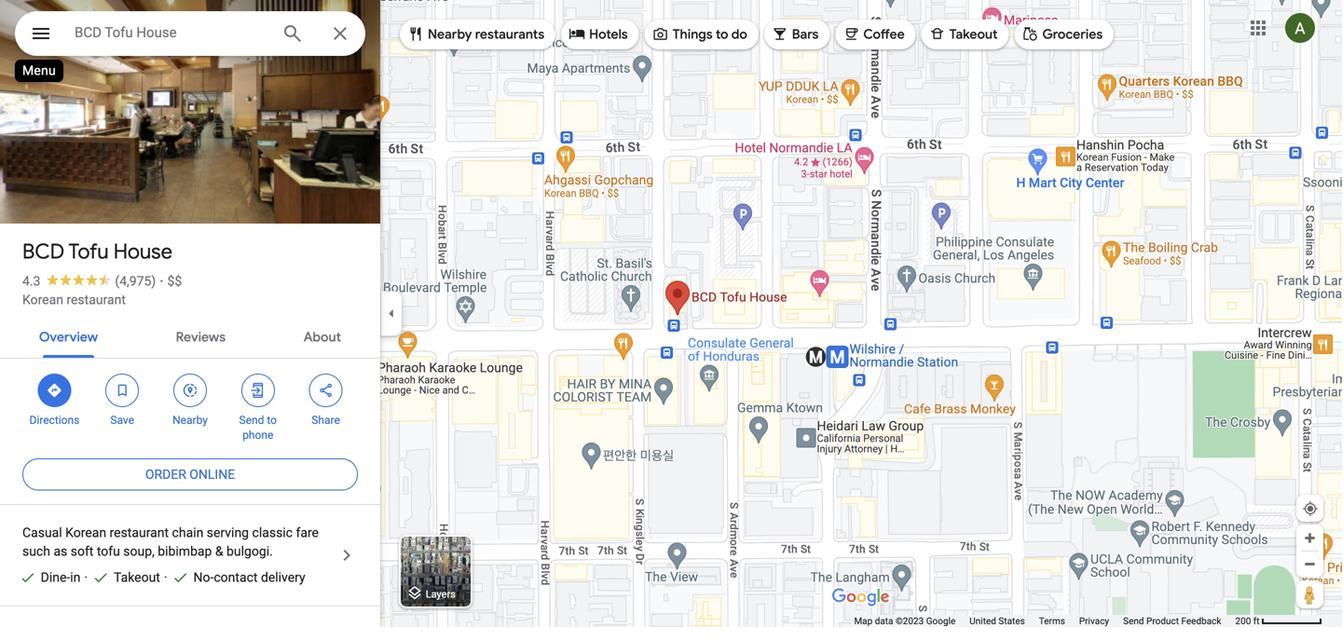 Task type: locate. For each thing, give the bounding box(es) containing it.

[[1023, 24, 1039, 44]]

 coffee
[[843, 24, 905, 44]]

0 horizontal spatial nearby
[[173, 414, 208, 427]]

1 horizontal spatial send
[[1124, 616, 1145, 627]]

zoom in image
[[1304, 532, 1318, 546]]


[[30, 20, 52, 47]]

0 vertical spatial send
[[239, 414, 264, 427]]

to up phone
[[267, 414, 277, 427]]

4,975 reviews element
[[115, 274, 156, 289]]

share
[[312, 414, 340, 427]]

overview
[[39, 329, 98, 346]]

1 horizontal spatial korean
[[65, 526, 106, 541]]

send product feedback button
[[1124, 616, 1222, 628]]

1 horizontal spatial nearby
[[428, 26, 472, 43]]

1 vertical spatial takeout
[[114, 570, 160, 586]]

1 vertical spatial korean
[[65, 526, 106, 541]]

takeout
[[950, 26, 998, 43], [114, 570, 160, 586]]

0 horizontal spatial to
[[267, 414, 277, 427]]

united states button
[[970, 616, 1026, 628]]

serves dine-in group
[[11, 569, 81, 588]]

 groceries
[[1023, 24, 1103, 44]]

soft
[[71, 544, 94, 560]]

korean up soft
[[65, 526, 106, 541]]

order online
[[145, 467, 235, 482]]

as
[[54, 544, 67, 560]]

nearby right 
[[428, 26, 472, 43]]

overview button
[[24, 313, 113, 358]]

ft
[[1254, 616, 1260, 627]]

1 vertical spatial restaurant
[[110, 526, 169, 541]]

(4,975)
[[115, 274, 156, 289]]

· right in at the left bottom of page
[[84, 570, 88, 586]]

google maps element
[[0, 0, 1343, 628]]

0 horizontal spatial send
[[239, 414, 264, 427]]

about button
[[289, 313, 356, 358]]

product
[[1147, 616, 1180, 627]]

restaurant up soup,
[[110, 526, 169, 541]]

tofu
[[97, 544, 120, 560]]

 hotels
[[569, 24, 628, 44]]

korean down 4.3
[[22, 292, 63, 308]]

no-
[[194, 570, 214, 586]]

online
[[190, 467, 235, 482]]

tab list containing overview
[[0, 313, 380, 358]]

to left do
[[716, 26, 729, 43]]

fare
[[296, 526, 319, 541]]

nearby down 
[[173, 414, 208, 427]]

restaurant
[[67, 292, 126, 308], [110, 526, 169, 541]]

none field inside bcd tofu house field
[[75, 21, 267, 44]]

4.3 stars image
[[40, 274, 115, 286]]

hotels
[[590, 26, 628, 43]]

takeout down soup,
[[114, 570, 160, 586]]

 nearby restaurants
[[408, 24, 545, 44]]

map data ©2023 google
[[855, 616, 956, 627]]

reviews
[[176, 329, 226, 346]]

terms
[[1040, 616, 1066, 627]]

· for takeout
[[84, 570, 88, 586]]

send
[[239, 414, 264, 427], [1124, 616, 1145, 627]]

things
[[673, 26, 713, 43]]

takeout right 
[[950, 26, 998, 43]]

show street view coverage image
[[1297, 581, 1324, 609]]

None field
[[75, 21, 267, 44]]

 takeout
[[929, 24, 998, 44]]

send left product
[[1124, 616, 1145, 627]]

bibimbap
[[158, 544, 212, 560]]

· inside offers takeout group
[[84, 570, 88, 586]]

korean
[[22, 292, 63, 308], [65, 526, 106, 541]]

contact
[[214, 570, 258, 586]]


[[182, 380, 199, 401]]

do
[[732, 26, 748, 43]]

send inside send to phone
[[239, 414, 264, 427]]

chain
[[172, 526, 204, 541]]

200 ft button
[[1236, 616, 1323, 627]]

tofu
[[68, 239, 109, 265]]

BCD Tofu House field
[[15, 11, 366, 56]]

&
[[215, 544, 223, 560]]

nearby
[[428, 26, 472, 43], [173, 414, 208, 427]]

to
[[716, 26, 729, 43], [267, 414, 277, 427]]

send product feedback
[[1124, 616, 1222, 627]]

offers takeout group
[[84, 569, 160, 588]]

privacy button
[[1080, 616, 1110, 628]]

bars
[[793, 26, 819, 43]]

0 vertical spatial korean
[[22, 292, 63, 308]]

send inside "button"
[[1124, 616, 1145, 627]]

·
[[160, 274, 164, 289], [84, 570, 88, 586], [164, 570, 167, 586]]

0 vertical spatial nearby
[[428, 26, 472, 43]]

tab list inside google maps element
[[0, 313, 380, 358]]


[[569, 24, 586, 44]]

1 vertical spatial send
[[1124, 616, 1145, 627]]


[[408, 24, 424, 44]]

1 vertical spatial nearby
[[173, 414, 208, 427]]

footer
[[855, 616, 1236, 628]]

0 vertical spatial takeout
[[950, 26, 998, 43]]

dine-in
[[41, 570, 81, 586]]

1 horizontal spatial to
[[716, 26, 729, 43]]

tab list
[[0, 313, 380, 358]]

 bars
[[772, 24, 819, 44]]

send up phone
[[239, 414, 264, 427]]

restaurant inside casual korean restaurant chain serving classic fare such as soft tofu soup, bibimbap & bulgogi.
[[110, 526, 169, 541]]

0 vertical spatial restaurant
[[67, 292, 126, 308]]

200
[[1236, 616, 1252, 627]]

send to phone
[[239, 414, 277, 442]]

directions
[[29, 414, 80, 427]]

restaurants
[[475, 26, 545, 43]]

privacy
[[1080, 616, 1110, 627]]

$$
[[167, 274, 182, 289]]

footer containing map data ©2023 google
[[855, 616, 1236, 628]]

bcd tofu house main content
[[0, 0, 380, 628]]

bulgogi.
[[227, 544, 273, 560]]

0 horizontal spatial takeout
[[114, 570, 160, 586]]

1 horizontal spatial takeout
[[950, 26, 998, 43]]

actions for bcd tofu house region
[[0, 359, 380, 452]]

0 horizontal spatial korean
[[22, 292, 63, 308]]

· down bibimbap at left bottom
[[164, 570, 167, 586]]

1 vertical spatial to
[[267, 414, 277, 427]]

restaurant down the 4.3 stars image
[[67, 292, 126, 308]]

classic
[[252, 526, 293, 541]]

· inside has no-contact delivery group
[[164, 570, 167, 586]]

0 vertical spatial to
[[716, 26, 729, 43]]

united
[[970, 616, 997, 627]]



Task type: vqa. For each thing, say whether or not it's contained in the screenshot.
©2023
yes



Task type: describe. For each thing, give the bounding box(es) containing it.
map
[[855, 616, 873, 627]]

casual korean restaurant chain serving classic fare such as soft tofu soup, bibimbap & bulgogi.
[[22, 526, 319, 560]]

4,744 photos
[[48, 185, 134, 202]]

casual
[[22, 526, 62, 541]]

google account: angela cha  
(angela.cha@adept.ai) image
[[1286, 13, 1316, 43]]

send for send to phone
[[239, 414, 264, 427]]


[[772, 24, 789, 44]]

to inside send to phone
[[267, 414, 277, 427]]


[[114, 380, 131, 401]]

data
[[875, 616, 894, 627]]

 search field
[[15, 11, 366, 60]]

· $$
[[160, 274, 182, 289]]

to inside  things to do
[[716, 26, 729, 43]]


[[46, 380, 63, 401]]

such
[[22, 544, 50, 560]]

collapse side panel image
[[381, 304, 402, 324]]

send for send product feedback
[[1124, 616, 1145, 627]]

price: moderate element
[[167, 274, 182, 289]]

reviews button
[[161, 313, 241, 358]]

terms button
[[1040, 616, 1066, 628]]


[[318, 380, 334, 401]]


[[250, 380, 267, 401]]

 things to do
[[652, 24, 748, 44]]

photo of bcd tofu house image
[[0, 0, 380, 224]]

layers
[[426, 589, 456, 600]]

photos
[[88, 185, 134, 202]]

united states
[[970, 616, 1026, 627]]

bcd tofu house
[[22, 239, 173, 265]]

states
[[999, 616, 1026, 627]]


[[652, 24, 669, 44]]

· left price: moderate element
[[160, 274, 164, 289]]

nearby inside  nearby restaurants
[[428, 26, 472, 43]]

200 ft
[[1236, 616, 1260, 627]]

no-contact delivery
[[194, 570, 306, 586]]

korean restaurant button
[[22, 291, 126, 310]]

restaurant inside button
[[67, 292, 126, 308]]

order
[[145, 467, 186, 482]]

order online link
[[22, 452, 358, 497]]


[[843, 24, 860, 44]]

save
[[110, 414, 134, 427]]

korean inside casual korean restaurant chain serving classic fare such as soft tofu soup, bibimbap & bulgogi.
[[65, 526, 106, 541]]

about
[[304, 329, 341, 346]]

coffee
[[864, 26, 905, 43]]

delivery
[[261, 570, 306, 586]]

in
[[70, 570, 81, 586]]

has no-contact delivery group
[[164, 569, 306, 588]]


[[929, 24, 946, 44]]

nearby inside actions for bcd tofu house region
[[173, 414, 208, 427]]

feedback
[[1182, 616, 1222, 627]]

soup,
[[123, 544, 155, 560]]

google
[[927, 616, 956, 627]]

zoom out image
[[1304, 558, 1318, 572]]

phone
[[243, 429, 274, 442]]

dine-
[[41, 570, 70, 586]]

4,744
[[48, 185, 84, 202]]

4.3
[[22, 274, 40, 289]]

 button
[[15, 11, 67, 60]]

bcd
[[22, 239, 64, 265]]

©2023
[[896, 616, 924, 627]]

serving
[[207, 526, 249, 541]]

korean restaurant
[[22, 292, 126, 308]]

korean inside button
[[22, 292, 63, 308]]

house
[[114, 239, 173, 265]]

4,744 photos button
[[14, 177, 141, 210]]

takeout inside group
[[114, 570, 160, 586]]

footer inside google maps element
[[855, 616, 1236, 628]]

groceries
[[1043, 26, 1103, 43]]

show your location image
[[1303, 501, 1320, 518]]

· for no-contact delivery
[[164, 570, 167, 586]]

takeout inside  takeout
[[950, 26, 998, 43]]



